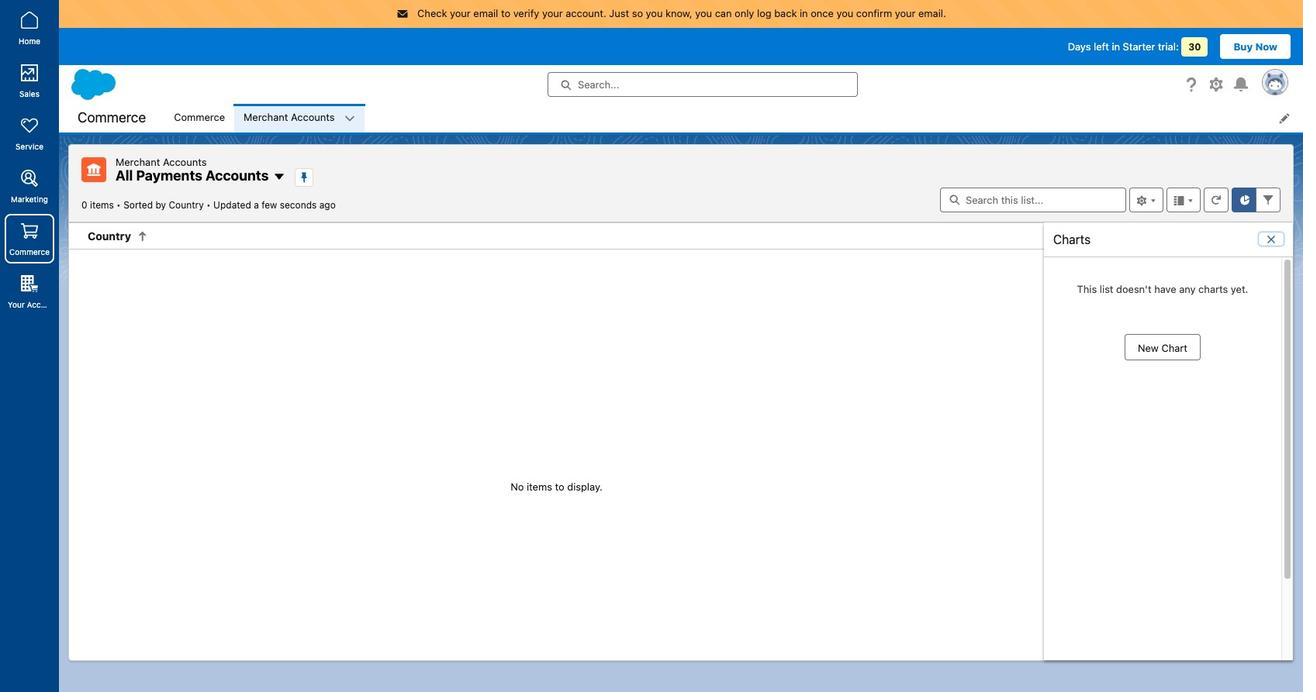 Task type: describe. For each thing, give the bounding box(es) containing it.
email
[[474, 7, 498, 19]]

this
[[1077, 283, 1097, 295]]

this list doesn't have any charts yet.
[[1077, 283, 1249, 295]]

no items to display.
[[511, 481, 603, 493]]

all
[[116, 167, 133, 183]]

updated
[[213, 199, 251, 211]]

days
[[1068, 40, 1091, 52]]

know,
[[666, 7, 693, 19]]

merchant accounts link
[[234, 104, 344, 132]]

1 you from the left
[[646, 7, 663, 19]]

buy now
[[1234, 40, 1278, 52]]

account
[[27, 300, 58, 310]]

just
[[609, 7, 629, 19]]

1 vertical spatial commerce link
[[5, 214, 54, 264]]

once
[[811, 7, 834, 19]]

email.
[[919, 7, 946, 19]]

no
[[511, 481, 524, 493]]

sales
[[19, 89, 40, 99]]

few
[[262, 199, 277, 211]]

trial:
[[1158, 40, 1179, 52]]

all payments accounts
[[116, 167, 269, 183]]

marketing
[[11, 195, 48, 204]]

list containing commerce
[[165, 104, 1303, 132]]

items for no
[[527, 481, 552, 493]]

payments
[[136, 167, 202, 183]]

1 horizontal spatial commerce
[[78, 109, 146, 125]]

back
[[774, 7, 797, 19]]

commerce inside list
[[174, 111, 225, 124]]

0 horizontal spatial to
[[501, 7, 511, 19]]

your account link
[[5, 267, 58, 317]]

1 horizontal spatial in
[[1112, 40, 1120, 52]]

0 vertical spatial in
[[800, 7, 808, 19]]

yet.
[[1231, 283, 1249, 295]]

2 your from the left
[[542, 7, 563, 19]]

1 • from the left
[[116, 199, 121, 211]]

home
[[19, 36, 40, 46]]

search... button
[[548, 72, 858, 97]]

verify
[[513, 7, 539, 19]]

so
[[632, 7, 643, 19]]

0 horizontal spatial commerce
[[9, 247, 50, 257]]

left
[[1094, 40, 1109, 52]]

items for 0
[[90, 199, 114, 211]]

0
[[81, 199, 87, 211]]

merchant inside list item
[[244, 111, 288, 124]]

merchant accounts list item
[[234, 104, 364, 132]]

to inside all payments accounts|merchant accounts|list view element
[[555, 481, 565, 493]]

sorted
[[123, 199, 153, 211]]

buy
[[1234, 40, 1253, 52]]

all payments accounts status
[[81, 199, 213, 211]]

home link
[[5, 3, 54, 53]]

now
[[1256, 40, 1278, 52]]

chart
[[1162, 342, 1188, 354]]

any
[[1179, 283, 1196, 295]]

buy now button
[[1221, 34, 1291, 59]]

account.
[[566, 7, 607, 19]]



Task type: locate. For each thing, give the bounding box(es) containing it.
list
[[165, 104, 1303, 132]]

0 vertical spatial items
[[90, 199, 114, 211]]

check
[[417, 7, 447, 19]]

2 • from the left
[[206, 199, 211, 211]]

0 vertical spatial to
[[501, 7, 511, 19]]

0 horizontal spatial you
[[646, 7, 663, 19]]

to right email
[[501, 7, 511, 19]]

your
[[8, 300, 25, 310]]

1 vertical spatial text default image
[[137, 231, 148, 242]]

have
[[1155, 283, 1177, 295]]

1 vertical spatial merchant accounts
[[116, 156, 207, 168]]

you right "so"
[[646, 7, 663, 19]]

list
[[1100, 283, 1114, 295]]

new chart button
[[1125, 334, 1201, 360]]

accounts
[[291, 111, 335, 124], [163, 156, 207, 168], [206, 167, 269, 183]]

items right 0
[[90, 199, 114, 211]]

• left updated on the top left
[[206, 199, 211, 211]]

to
[[501, 7, 511, 19], [555, 481, 565, 493]]

text default image up few
[[273, 170, 286, 183]]

text default image down "sorted"
[[137, 231, 148, 242]]

by
[[156, 199, 166, 211]]

1 horizontal spatial commerce link
[[165, 104, 234, 132]]

starter
[[1123, 40, 1156, 52]]

accounts up updated on the top left
[[206, 167, 269, 183]]

sales link
[[5, 56, 54, 106]]

in right 'back'
[[800, 7, 808, 19]]

commerce up all
[[78, 109, 146, 125]]

merchant accounts inside all payments accounts|merchant accounts|list view element
[[116, 156, 207, 168]]

items
[[90, 199, 114, 211], [527, 481, 552, 493]]

service
[[16, 142, 43, 151]]

doesn't
[[1116, 283, 1152, 295]]

country right by
[[169, 199, 204, 211]]

your
[[450, 7, 471, 19], [542, 7, 563, 19], [895, 7, 916, 19]]

merchant accounts up by
[[116, 156, 207, 168]]

3 you from the left
[[837, 7, 854, 19]]

2 you from the left
[[695, 7, 712, 19]]

commerce up 'your account' 'link'
[[9, 247, 50, 257]]

your left email
[[450, 7, 471, 19]]

•
[[116, 199, 121, 211], [206, 199, 211, 211]]

days left in starter trial: 30
[[1068, 40, 1201, 52]]

display.
[[567, 481, 603, 493]]

0 horizontal spatial country
[[88, 229, 131, 242]]

to left display.
[[555, 481, 565, 493]]

1 horizontal spatial text default image
[[273, 170, 286, 183]]

a
[[254, 199, 259, 211]]

merchant accounts left text default icon
[[244, 111, 335, 124]]

accounts left text default icon
[[291, 111, 335, 124]]

0 horizontal spatial merchant
[[116, 156, 160, 168]]

0 horizontal spatial merchant accounts
[[116, 156, 207, 168]]

commerce link down "marketing"
[[5, 214, 54, 264]]

all payments accounts|merchant accounts|list view element
[[68, 144, 1294, 693]]

2 horizontal spatial you
[[837, 7, 854, 19]]

you left can
[[695, 7, 712, 19]]

2 horizontal spatial your
[[895, 7, 916, 19]]

service link
[[5, 109, 54, 158]]

1 vertical spatial merchant
[[116, 156, 160, 168]]

you right once
[[837, 7, 854, 19]]

0 items • sorted by country • updated a few seconds ago
[[81, 199, 336, 211]]

text default image
[[344, 113, 355, 124]]

seconds
[[280, 199, 317, 211]]

accounts up 0 items • sorted by country • updated a few seconds ago
[[163, 156, 207, 168]]

1 vertical spatial country
[[88, 229, 131, 242]]

1 vertical spatial in
[[1112, 40, 1120, 52]]

0 vertical spatial country
[[169, 199, 204, 211]]

0 horizontal spatial items
[[90, 199, 114, 211]]

charts
[[1054, 232, 1091, 246]]

merchant accounts inside merchant accounts link
[[244, 111, 335, 124]]

1 horizontal spatial merchant accounts
[[244, 111, 335, 124]]

3 your from the left
[[895, 7, 916, 19]]

text default image
[[273, 170, 286, 183], [137, 231, 148, 242]]

1 horizontal spatial your
[[542, 7, 563, 19]]

log
[[757, 7, 772, 19]]

commerce link
[[165, 104, 234, 132], [5, 214, 54, 264]]

1 horizontal spatial you
[[695, 7, 712, 19]]

1 your from the left
[[450, 7, 471, 19]]

accounts inside list item
[[291, 111, 335, 124]]

commerce link up the all payments accounts
[[165, 104, 234, 132]]

your left email.
[[895, 7, 916, 19]]

new
[[1138, 342, 1159, 354]]

2 horizontal spatial commerce
[[174, 111, 225, 124]]

can
[[715, 7, 732, 19]]

commerce up the all payments accounts
[[174, 111, 225, 124]]

0 horizontal spatial text default image
[[137, 231, 148, 242]]

country down "sorted"
[[88, 229, 131, 242]]

0 horizontal spatial •
[[116, 199, 121, 211]]

Search All Payments Accounts list view. search field
[[940, 187, 1127, 212]]

new chart
[[1138, 342, 1188, 354]]

only
[[735, 7, 754, 19]]

• left "sorted"
[[116, 199, 121, 211]]

1 horizontal spatial to
[[555, 481, 565, 493]]

0 vertical spatial text default image
[[273, 170, 286, 183]]

0 vertical spatial commerce link
[[165, 104, 234, 132]]

commerce
[[78, 109, 146, 125], [174, 111, 225, 124], [9, 247, 50, 257]]

0 horizontal spatial your
[[450, 7, 471, 19]]

your right verify
[[542, 7, 563, 19]]

1 horizontal spatial country
[[169, 199, 204, 211]]

0 horizontal spatial in
[[800, 7, 808, 19]]

you
[[646, 7, 663, 19], [695, 7, 712, 19], [837, 7, 854, 19]]

0 vertical spatial merchant
[[244, 111, 288, 124]]

search...
[[578, 78, 619, 90]]

1 vertical spatial to
[[555, 481, 565, 493]]

1 vertical spatial items
[[527, 481, 552, 493]]

in right left
[[1112, 40, 1120, 52]]

merchant accounts
[[244, 111, 335, 124], [116, 156, 207, 168]]

charts
[[1199, 283, 1228, 295]]

marketing link
[[5, 161, 54, 211]]

in
[[800, 7, 808, 19], [1112, 40, 1120, 52]]

country
[[169, 199, 204, 211], [88, 229, 131, 242]]

0 horizontal spatial commerce link
[[5, 214, 54, 264]]

30
[[1189, 41, 1201, 52]]

items right no
[[527, 481, 552, 493]]

your account
[[8, 300, 58, 310]]

1 horizontal spatial merchant
[[244, 111, 288, 124]]

0 vertical spatial merchant accounts
[[244, 111, 335, 124]]

1 horizontal spatial •
[[206, 199, 211, 211]]

check your email to verify your account. just so you know, you can only log back in once you confirm your email.
[[417, 7, 946, 19]]

ago
[[319, 199, 336, 211]]

confirm
[[856, 7, 892, 19]]

1 horizontal spatial items
[[527, 481, 552, 493]]

merchant
[[244, 111, 288, 124], [116, 156, 160, 168]]



